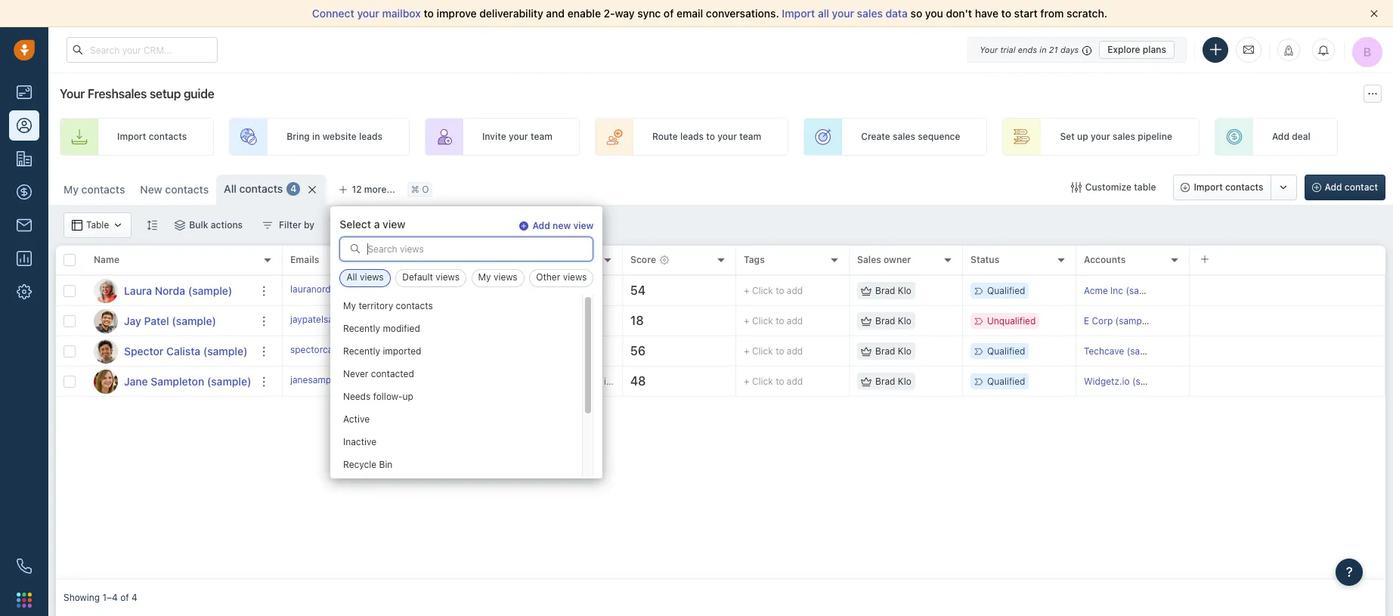 Task type: locate. For each thing, give the bounding box(es) containing it.
add left new at the top left
[[533, 220, 550, 231]]

0 horizontal spatial 4
[[132, 592, 137, 604]]

1 vertical spatial all
[[347, 272, 357, 283]]

add for 56
[[787, 345, 803, 357]]

add contact
[[1325, 181, 1378, 193]]

4 brad from the top
[[875, 376, 895, 387]]

0 vertical spatial your
[[980, 44, 998, 54]]

add left contact
[[1325, 181, 1342, 193]]

views for other views
[[563, 272, 587, 283]]

j image
[[94, 309, 118, 333]]

leads right 'route'
[[680, 131, 704, 142]]

data
[[886, 7, 908, 20]]

klo for 56
[[898, 345, 912, 357]]

press space to select this row. row containing 48
[[283, 367, 1386, 397]]

press space to select this row. row containing spector calista (sample)
[[56, 336, 283, 367]]

4 cell from the top
[[1190, 367, 1386, 396]]

container_wx8msf4aqz5i3rn1 image
[[175, 220, 185, 231], [262, 220, 273, 231], [861, 316, 872, 326], [861, 346, 872, 356]]

click for 56
[[752, 345, 773, 357]]

3 qualified from the top
[[987, 376, 1025, 387]]

jane
[[124, 375, 148, 387]]

1 vertical spatial in
[[312, 131, 320, 142]]

+ for 48
[[744, 376, 750, 387]]

view right a at the top left
[[383, 218, 405, 231]]

(sample) for jane sampleton (sample)
[[207, 375, 251, 387]]

1 brad klo from the top
[[875, 285, 912, 296]]

corp
[[1092, 315, 1113, 327]]

enable
[[568, 7, 601, 20]]

your right 'route'
[[718, 131, 737, 142]]

brad klo
[[875, 285, 912, 296], [875, 315, 912, 327], [875, 345, 912, 357], [875, 376, 912, 387]]

1 + click to add from the top
[[744, 285, 803, 296]]

2 vertical spatial my
[[344, 300, 356, 312]]

recently imported
[[344, 346, 422, 357]]

press space to select this row. row containing 18
[[283, 306, 1386, 336]]

name row
[[56, 246, 283, 276]]

(sample) for laura norda (sample)
[[188, 284, 232, 297]]

press space to select this row. row containing jane sampleton (sample)
[[56, 367, 283, 397]]

what's new image
[[1284, 45, 1294, 56]]

brad for 18
[[875, 315, 895, 327]]

1 horizontal spatial up
[[1077, 131, 1088, 142]]

all
[[224, 182, 237, 195], [347, 272, 357, 283]]

of
[[664, 7, 674, 20], [120, 592, 129, 604]]

my inside button
[[478, 272, 491, 283]]

2 horizontal spatial import
[[1194, 181, 1223, 193]]

(sample) down techcave (sample)
[[1132, 376, 1170, 387]]

new
[[140, 183, 162, 196]]

all up lauranordasample@gmail.com
[[347, 272, 357, 283]]

press space to select this row. row
[[56, 276, 283, 306], [283, 276, 1386, 306], [56, 306, 283, 336], [283, 306, 1386, 336], [56, 336, 283, 367], [283, 336, 1386, 367], [56, 367, 283, 397], [283, 367, 1386, 397]]

0 horizontal spatial import
[[117, 131, 146, 142]]

explore plans
[[1108, 43, 1167, 55]]

view for select a view
[[383, 218, 405, 231]]

my up the table dropdown button
[[64, 183, 79, 196]]

my for my contacts
[[64, 183, 79, 196]]

1 horizontal spatial import
[[782, 7, 815, 20]]

new contacts button
[[133, 175, 216, 205], [140, 183, 209, 196]]

1 cell from the top
[[1190, 276, 1386, 305]]

add for 18
[[787, 315, 803, 327]]

add for add new view
[[533, 220, 550, 231]]

qualified for 56
[[987, 345, 1025, 357]]

press space to select this row. row containing laura norda (sample)
[[56, 276, 283, 306]]

klo for 18
[[898, 315, 912, 327]]

set
[[1060, 131, 1075, 142]]

0 horizontal spatial in
[[312, 131, 320, 142]]

contacts down 'add deal' link
[[1226, 181, 1264, 193]]

container_wx8msf4aqz5i3rn1 image inside customize table button
[[1071, 182, 1082, 193]]

click for 48
[[752, 376, 773, 387]]

you
[[925, 7, 943, 20]]

j image
[[94, 369, 118, 393]]

12 more... button
[[331, 179, 404, 200]]

sales owner
[[857, 254, 911, 266]]

of right sync on the top
[[664, 7, 674, 20]]

my contacts button
[[56, 175, 133, 205], [64, 183, 125, 196]]

your left freshsales
[[60, 87, 85, 101]]

1 vertical spatial your
[[60, 87, 85, 101]]

jay patel (sample)
[[124, 314, 216, 327]]

0 vertical spatial up
[[1077, 131, 1088, 142]]

0 vertical spatial all
[[224, 182, 237, 195]]

import contacts for import contacts button
[[1194, 181, 1264, 193]]

views
[[360, 272, 384, 283], [436, 272, 460, 283], [494, 272, 518, 283], [563, 272, 587, 283]]

add for 54
[[787, 285, 803, 296]]

1 horizontal spatial import contacts
[[1194, 181, 1264, 193]]

in left 21
[[1040, 44, 1047, 54]]

cell for 48
[[1190, 367, 1386, 396]]

1 horizontal spatial your
[[980, 44, 998, 54]]

team
[[531, 131, 553, 142], [740, 131, 761, 142]]

0 vertical spatial import contacts
[[117, 131, 187, 142]]

(sample) right "sampleton"
[[207, 375, 251, 387]]

grid
[[56, 244, 1386, 580]]

1 qualified from the top
[[987, 285, 1025, 296]]

import
[[782, 7, 815, 20], [117, 131, 146, 142], [1194, 181, 1223, 193]]

1 klo from the top
[[898, 285, 912, 296]]

views down the next
[[494, 272, 518, 283]]

sales left pipeline
[[1113, 131, 1135, 142]]

your left the trial
[[980, 44, 998, 54]]

all up actions
[[224, 182, 237, 195]]

tags
[[744, 254, 765, 266]]

0 horizontal spatial all
[[224, 182, 237, 195]]

jaypatelsample@gmail.com link
[[290, 313, 406, 329]]

3684932360 link
[[404, 373, 461, 389]]

leads right website
[[359, 131, 382, 142]]

my for my views
[[478, 272, 491, 283]]

contacts down "setup"
[[149, 131, 187, 142]]

0 horizontal spatial sales
[[857, 7, 883, 20]]

sales right create
[[893, 131, 916, 142]]

add for 48
[[787, 376, 803, 387]]

0 vertical spatial in
[[1040, 44, 1047, 54]]

default views
[[402, 272, 460, 283]]

search image
[[350, 244, 361, 254]]

view for add new view
[[573, 220, 594, 231]]

0 vertical spatial 4
[[291, 183, 297, 195]]

row group containing 54
[[283, 276, 1386, 397]]

email
[[677, 7, 703, 20]]

views up lauranordasample@gmail.com
[[360, 272, 384, 283]]

of right the 1–4
[[120, 592, 129, 604]]

in right bring
[[312, 131, 320, 142]]

(sample) for spector calista (sample)
[[203, 344, 248, 357]]

2 brad from the top
[[875, 315, 895, 327]]

1 horizontal spatial view
[[573, 220, 594, 231]]

0 vertical spatial of
[[664, 7, 674, 20]]

invite your team
[[482, 131, 553, 142]]

2 cell from the top
[[1190, 306, 1386, 336]]

views for my views
[[494, 272, 518, 283]]

0 horizontal spatial of
[[120, 592, 129, 604]]

widgetz.io (sample) link
[[1084, 376, 1170, 387]]

1 horizontal spatial team
[[740, 131, 761, 142]]

2 + click to add from the top
[[744, 315, 803, 327]]

phone image
[[17, 559, 32, 574]]

calista
[[166, 344, 200, 357]]

view right new at the top left
[[573, 220, 594, 231]]

klo
[[898, 285, 912, 296], [898, 315, 912, 327], [898, 345, 912, 357], [898, 376, 912, 387]]

recently up "never" on the left
[[344, 346, 381, 357]]

my up jaypatelsample@gmail.com
[[344, 300, 356, 312]]

3 klo from the top
[[898, 345, 912, 357]]

0 horizontal spatial view
[[383, 218, 405, 231]]

name column header
[[86, 246, 283, 276]]

default views button
[[396, 269, 466, 288]]

2 vertical spatial qualified
[[987, 376, 1025, 387]]

3 + click to add from the top
[[744, 345, 803, 357]]

add
[[1272, 131, 1290, 142], [1325, 181, 1342, 193], [533, 220, 550, 231], [525, 285, 542, 296]]

bring in website leads
[[287, 131, 382, 142]]

add inside button
[[1325, 181, 1342, 193]]

contacts
[[149, 131, 187, 142], [1226, 181, 1264, 193], [239, 182, 283, 195], [81, 183, 125, 196], [165, 183, 209, 196], [396, 300, 433, 312]]

set up your sales pipeline link
[[1003, 118, 1200, 156]]

(sample) right calista
[[203, 344, 248, 357]]

filter by
[[279, 219, 315, 231]]

from
[[1041, 7, 1064, 20]]

3 brad klo from the top
[[875, 345, 912, 357]]

4 right the 1–4
[[132, 592, 137, 604]]

spector calista (sample) link
[[124, 344, 248, 359]]

4 + click to add from the top
[[744, 376, 803, 387]]

4 views from the left
[[563, 272, 587, 283]]

0 horizontal spatial my
[[64, 183, 79, 196]]

spector calista (sample)
[[124, 344, 248, 357]]

explore
[[1108, 43, 1140, 55]]

import inside import contacts link
[[117, 131, 146, 142]]

1 horizontal spatial 4
[[291, 183, 297, 195]]

0 vertical spatial qualified
[[987, 285, 1025, 296]]

spectorcalista@gmail.com 3684945781
[[290, 344, 459, 355]]

1 team from the left
[[531, 131, 553, 142]]

needs follow-up
[[344, 391, 414, 403]]

56
[[631, 344, 646, 358]]

2 vertical spatial import
[[1194, 181, 1223, 193]]

0 vertical spatial import
[[782, 7, 815, 20]]

inactive
[[344, 437, 377, 448]]

import contacts inside button
[[1194, 181, 1264, 193]]

4 klo from the top
[[898, 376, 912, 387]]

1 brad from the top
[[875, 285, 895, 296]]

1 views from the left
[[360, 272, 384, 283]]

1 row group from the left
[[56, 276, 283, 397]]

all inside button
[[347, 272, 357, 283]]

0 vertical spatial recently
[[344, 323, 381, 335]]

task
[[545, 285, 563, 296]]

sync
[[638, 7, 661, 20]]

inc
[[1111, 285, 1123, 296]]

0 horizontal spatial import contacts
[[117, 131, 187, 142]]

0 vertical spatial my
[[64, 183, 79, 196]]

4167348672
[[404, 283, 458, 295]]

0 horizontal spatial team
[[531, 131, 553, 142]]

0 horizontal spatial leads
[[359, 131, 382, 142]]

import right 'table'
[[1194, 181, 1223, 193]]

container_wx8msf4aqz5i3rn1 image
[[1071, 182, 1082, 193], [72, 220, 82, 231], [113, 220, 123, 231], [861, 285, 872, 296], [861, 376, 872, 387]]

1 recently from the top
[[344, 323, 381, 335]]

recently up spectorcalista@gmail.com 3684945781
[[344, 323, 381, 335]]

2 views from the left
[[436, 272, 460, 283]]

emails
[[290, 254, 319, 266]]

12 more...
[[352, 184, 395, 195]]

views down activity
[[563, 272, 587, 283]]

2 brad klo from the top
[[875, 315, 912, 327]]

all views
[[347, 272, 384, 283]]

0 horizontal spatial your
[[60, 87, 85, 101]]

4
[[291, 183, 297, 195], [132, 592, 137, 604]]

2 row group from the left
[[283, 276, 1386, 397]]

brad for 56
[[875, 345, 895, 357]]

(sample) for jay patel (sample)
[[172, 314, 216, 327]]

4167348672 link
[[404, 283, 458, 299]]

views for all views
[[360, 272, 384, 283]]

48
[[631, 374, 646, 388]]

close image
[[1371, 10, 1378, 17]]

1–4
[[102, 592, 118, 604]]

2 horizontal spatial sales
[[1113, 131, 1135, 142]]

3 views from the left
[[494, 272, 518, 283]]

cell
[[1190, 276, 1386, 305], [1190, 306, 1386, 336], [1190, 336, 1386, 366], [1190, 367, 1386, 396]]

contacted
[[371, 369, 414, 380]]

1 vertical spatial qualified
[[987, 345, 1025, 357]]

(sample) right inc at the top of page
[[1126, 285, 1164, 296]]

import contacts down 'add deal' link
[[1194, 181, 1264, 193]]

1 vertical spatial import
[[117, 131, 146, 142]]

2 klo from the top
[[898, 315, 912, 327]]

s image
[[94, 339, 118, 363]]

row group
[[56, 276, 283, 397], [283, 276, 1386, 397]]

contacts up filter by button
[[239, 182, 283, 195]]

up down contacted
[[403, 391, 414, 403]]

import contacts for import contacts link
[[117, 131, 187, 142]]

4 brad klo from the top
[[875, 376, 912, 387]]

4 up filter by
[[291, 183, 297, 195]]

sales left 'data'
[[857, 7, 883, 20]]

1 vertical spatial my
[[478, 272, 491, 283]]

1 horizontal spatial leads
[[680, 131, 704, 142]]

import contacts
[[117, 131, 187, 142], [1194, 181, 1264, 193]]

import inside import contacts button
[[1194, 181, 1223, 193]]

up
[[1077, 131, 1088, 142], [403, 391, 414, 403]]

0 horizontal spatial up
[[403, 391, 414, 403]]

connect
[[312, 7, 354, 20]]

route
[[652, 131, 678, 142]]

recently for recently modified
[[344, 323, 381, 335]]

set up your sales pipeline
[[1060, 131, 1172, 142]]

invite your team link
[[425, 118, 580, 156]]

table
[[1134, 181, 1156, 193]]

2 qualified from the top
[[987, 345, 1025, 357]]

spectorcalista@gmail.com link
[[290, 343, 403, 359]]

(sample) down name 'column header'
[[188, 284, 232, 297]]

1 vertical spatial import contacts
[[1194, 181, 1264, 193]]

3 cell from the top
[[1190, 336, 1386, 366]]

1 horizontal spatial all
[[347, 272, 357, 283]]

import down your freshsales setup guide
[[117, 131, 146, 142]]

add inside press space to select this row. "row"
[[525, 285, 542, 296]]

Search your CRM... text field
[[67, 37, 218, 63]]

showing
[[64, 592, 100, 604]]

import all your sales data link
[[782, 7, 911, 20]]

never
[[344, 369, 369, 380]]

2 horizontal spatial my
[[478, 272, 491, 283]]

2 recently from the top
[[344, 346, 381, 357]]

your for your freshsales setup guide
[[60, 87, 85, 101]]

setup
[[150, 87, 181, 101]]

import contacts down "setup"
[[117, 131, 187, 142]]

1 vertical spatial up
[[403, 391, 414, 403]]

jane sampleton (sample)
[[124, 375, 251, 387]]

all for contacts
[[224, 182, 237, 195]]

leads
[[359, 131, 382, 142], [680, 131, 704, 142]]

1 horizontal spatial my
[[344, 300, 356, 312]]

recycle
[[344, 459, 377, 471]]

import left all
[[782, 7, 815, 20]]

up right set
[[1077, 131, 1088, 142]]

+ click to add
[[744, 285, 803, 296], [744, 315, 803, 327], [744, 345, 803, 357], [744, 376, 803, 387]]

3 brad from the top
[[875, 345, 895, 357]]

brad klo for 54
[[875, 285, 912, 296]]

1 vertical spatial 4
[[132, 592, 137, 604]]

container_wx8msf4aqz5i3rn1 image inside "bulk actions" button
[[175, 220, 185, 231]]

(sample) right 'corp'
[[1116, 315, 1153, 327]]

customize table
[[1085, 181, 1156, 193]]

1 vertical spatial recently
[[344, 346, 381, 357]]

accounts
[[1084, 254, 1126, 266]]

1 horizontal spatial in
[[1040, 44, 1047, 54]]

views up 4167348672
[[436, 272, 460, 283]]

my down 'search views' search field
[[478, 272, 491, 283]]

add down other at the left top of the page
[[525, 285, 542, 296]]

1 vertical spatial of
[[120, 592, 129, 604]]

(sample) up spector calista (sample)
[[172, 314, 216, 327]]

press space to select this row. row containing 54
[[283, 276, 1386, 306]]

recently for recently imported
[[344, 346, 381, 357]]

add left deal
[[1272, 131, 1290, 142]]



Task type: vqa. For each thing, say whether or not it's contained in the screenshot.
48's Brad Klo
yes



Task type: describe. For each thing, give the bounding box(es) containing it.
brad klo for 56
[[875, 345, 912, 357]]

grid containing 54
[[56, 244, 1386, 580]]

laura norda (sample)
[[124, 284, 232, 297]]

1 horizontal spatial of
[[664, 7, 674, 20]]

import contacts button
[[1174, 175, 1271, 200]]

klo for 54
[[898, 285, 912, 296]]

press space to select this row. row containing jay patel (sample)
[[56, 306, 283, 336]]

spectorcalista@gmail.com
[[290, 344, 403, 355]]

style_myh0__igzzd8unmi image
[[147, 220, 157, 230]]

never contacted
[[344, 369, 414, 380]]

+ for 56
[[744, 345, 750, 357]]

freshworks switcher image
[[17, 593, 32, 608]]

add deal
[[1272, 131, 1311, 142]]

actions
[[211, 219, 243, 231]]

new contacts
[[140, 183, 209, 196]]

bulk actions
[[189, 219, 243, 231]]

cell for 56
[[1190, 336, 1386, 366]]

my views button
[[471, 269, 524, 288]]

widgetz.io (sample)
[[1084, 376, 1170, 387]]

your right set
[[1091, 131, 1110, 142]]

brad for 54
[[875, 285, 895, 296]]

pipeline
[[1138, 131, 1172, 142]]

brad for 48
[[875, 376, 895, 387]]

deliverability
[[479, 7, 543, 20]]

don't
[[946, 7, 972, 20]]

explore plans link
[[1099, 40, 1175, 59]]

row group containing laura norda (sample)
[[56, 276, 283, 397]]

4 inside all contacts 4
[[291, 183, 297, 195]]

⌘
[[411, 184, 419, 195]]

your left mailbox
[[357, 7, 379, 20]]

laura norda (sample) link
[[124, 283, 232, 298]]

views for default views
[[436, 272, 460, 283]]

patel
[[144, 314, 169, 327]]

⌘ o
[[411, 184, 429, 195]]

activity
[[540, 254, 573, 266]]

have
[[975, 7, 999, 20]]

+ click to add for 56
[[744, 345, 803, 357]]

press space to select this row. row containing 56
[[283, 336, 1386, 367]]

next activity
[[517, 254, 573, 266]]

+ for 18
[[744, 315, 750, 327]]

bulk actions button
[[165, 212, 253, 238]]

qualified for 54
[[987, 285, 1025, 296]]

your freshsales setup guide
[[60, 87, 214, 101]]

jay patel (sample) link
[[124, 313, 216, 328]]

jay
[[124, 314, 141, 327]]

all contacts 4
[[224, 182, 297, 195]]

your right all
[[832, 7, 854, 20]]

all for views
[[347, 272, 357, 283]]

Search views search field
[[340, 238, 593, 261]]

21
[[1049, 44, 1058, 54]]

18
[[631, 314, 644, 327]]

+ click to add for 48
[[744, 376, 803, 387]]

(sample) for acme inc (sample)
[[1126, 285, 1164, 296]]

janesampleton@gmail.com link
[[290, 373, 405, 389]]

my territory contacts
[[344, 300, 433, 312]]

your trial ends in 21 days
[[980, 44, 1079, 54]]

add contact button
[[1305, 175, 1386, 200]]

table button
[[64, 212, 132, 238]]

import for import contacts link
[[117, 131, 146, 142]]

1 horizontal spatial sales
[[893, 131, 916, 142]]

territory
[[359, 300, 394, 312]]

sampleton
[[151, 375, 204, 387]]

+ click to add for 54
[[744, 285, 803, 296]]

add new view
[[533, 220, 594, 231]]

your right invite
[[509, 131, 528, 142]]

click for 54
[[752, 285, 773, 296]]

follow-
[[373, 391, 403, 403]]

12
[[352, 184, 362, 195]]

modified
[[383, 323, 420, 335]]

contacts right "new"
[[165, 183, 209, 196]]

bulk
[[189, 219, 208, 231]]

spector
[[124, 344, 164, 357]]

add deal link
[[1215, 118, 1338, 156]]

customize table button
[[1061, 175, 1166, 200]]

by
[[304, 219, 315, 231]]

janesampleton@gmail.com 3684932360
[[290, 374, 461, 385]]

recently modified
[[344, 323, 420, 335]]

my for my territory contacts
[[344, 300, 356, 312]]

acme inc (sample)
[[1084, 285, 1164, 296]]

techcave (sample)
[[1084, 345, 1165, 357]]

2 leads from the left
[[680, 131, 704, 142]]

start
[[1014, 7, 1038, 20]]

cell for 18
[[1190, 306, 1386, 336]]

import contacts link
[[60, 118, 214, 156]]

lauranordasample@gmail.com
[[290, 283, 419, 295]]

table
[[86, 220, 109, 231]]

create
[[861, 131, 890, 142]]

contacts down 4167348672 link
[[396, 300, 433, 312]]

brad klo for 48
[[875, 376, 912, 387]]

all
[[818, 7, 829, 20]]

jane sampleton (sample) link
[[124, 374, 251, 389]]

route leads to your team
[[652, 131, 761, 142]]

guide
[[184, 87, 214, 101]]

contacts inside button
[[1226, 181, 1264, 193]]

contacts up table
[[81, 183, 125, 196]]

l image
[[94, 279, 118, 303]]

send email image
[[1244, 43, 1254, 56]]

add for add deal
[[1272, 131, 1290, 142]]

1 leads from the left
[[359, 131, 382, 142]]

import for import contacts button
[[1194, 181, 1223, 193]]

qualified for 48
[[987, 376, 1025, 387]]

cell for 54
[[1190, 276, 1386, 305]]

recycle bin
[[344, 459, 393, 471]]

container_wx8msf4aqz5i3rn1 image inside filter by button
[[262, 220, 273, 231]]

invite
[[482, 131, 506, 142]]

acme
[[1084, 285, 1108, 296]]

+ click to add for 18
[[744, 315, 803, 327]]

trial
[[1000, 44, 1016, 54]]

klo for 48
[[898, 376, 912, 387]]

plans
[[1143, 43, 1167, 55]]

add for add contact
[[1325, 181, 1342, 193]]

janesampleton@gmail.com
[[290, 374, 405, 385]]

your for your trial ends in 21 days
[[980, 44, 998, 54]]

acme inc (sample) link
[[1084, 285, 1164, 296]]

other views
[[536, 272, 587, 283]]

+ for 54
[[744, 285, 750, 296]]

select a view
[[340, 218, 405, 231]]

status
[[971, 254, 1000, 266]]

brad klo for 18
[[875, 315, 912, 327]]

import contacts group
[[1174, 175, 1297, 200]]

and
[[546, 7, 565, 20]]

bin
[[379, 459, 393, 471]]

click for 18
[[752, 315, 773, 327]]

(sample) for e corp (sample)
[[1116, 315, 1153, 327]]

2 team from the left
[[740, 131, 761, 142]]

owner
[[884, 254, 911, 266]]

customize
[[1085, 181, 1132, 193]]

54
[[631, 284, 646, 297]]

(sample) up widgetz.io (sample) link
[[1127, 345, 1165, 357]]

sequence
[[918, 131, 960, 142]]

score
[[631, 254, 656, 266]]

deal
[[1292, 131, 1311, 142]]

imported
[[383, 346, 422, 357]]

showing 1–4 of 4
[[64, 592, 137, 604]]

e
[[1084, 315, 1090, 327]]

phone element
[[9, 551, 39, 581]]

norda
[[155, 284, 185, 297]]

route leads to your team link
[[595, 118, 789, 156]]

needs
[[344, 391, 371, 403]]



